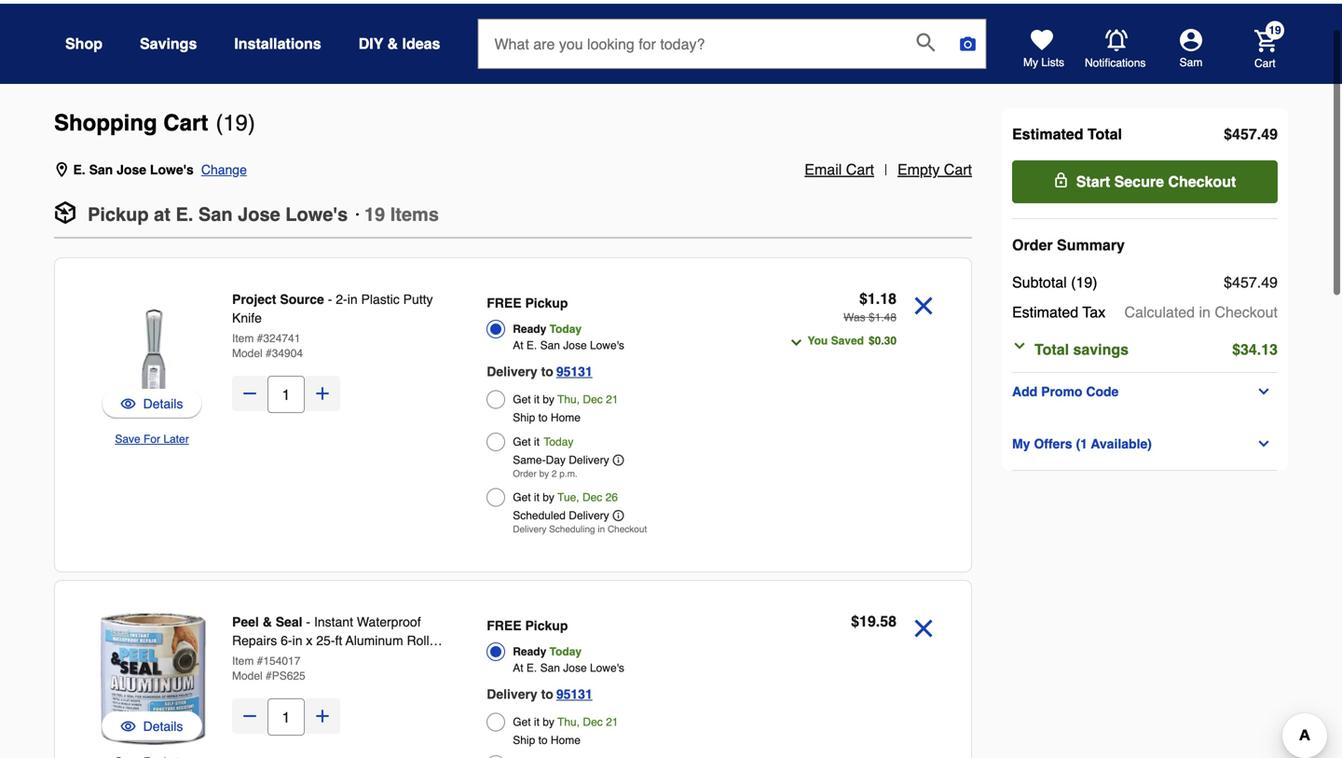 Task type: vqa. For each thing, say whether or not it's contained in the screenshot.
Bathroom Sets 'Link'
no



Task type: locate. For each thing, give the bounding box(es) containing it.
cart right email
[[847, 161, 875, 178]]

0 vertical spatial 457
[[1233, 125, 1258, 143]]

2 ship from the top
[[513, 734, 536, 747]]

get
[[513, 393, 531, 406], [513, 436, 531, 449], [513, 491, 531, 504], [513, 716, 531, 729]]

item inside item #324741 model #34904
[[232, 332, 254, 345]]

1 21 from the top
[[606, 393, 619, 406]]

2 estimated from the top
[[1013, 304, 1079, 321]]

item down the repairs
[[232, 655, 254, 668]]

details for 2-in plastic putty knife
[[143, 396, 183, 411]]

total up start
[[1088, 125, 1123, 143]]

457
[[1233, 125, 1258, 143], [1233, 274, 1258, 291]]

free right roll
[[487, 618, 522, 633]]

21 for instant waterproof repairs 6-in x 25-ft aluminum roll flashing
[[606, 716, 619, 729]]

0 vertical spatial at e. san jose lowe's
[[513, 339, 625, 352]]

instant
[[314, 615, 353, 630]]

chevron down image inside my offers (1 available) link
[[1257, 436, 1272, 451]]

secure image
[[1054, 173, 1069, 187]]

3 it from the top
[[534, 491, 540, 504]]

in inside instant waterproof repairs 6-in x 25-ft aluminum roll flashing
[[292, 633, 303, 648]]

1 ship to home from the top
[[513, 411, 581, 424]]

checkout right secure
[[1169, 173, 1237, 190]]

19 right bullet image
[[365, 204, 385, 225]]

free right putty
[[487, 296, 522, 311]]

2 get it by thu, dec 21 from the top
[[513, 716, 619, 729]]

$ up was
[[860, 290, 868, 307]]

2 vertical spatial today
[[550, 645, 582, 658]]

0 vertical spatial quickview image
[[121, 394, 136, 413]]

1 minus image from the top
[[241, 384, 259, 403]]

1 vertical spatial model
[[232, 670, 263, 683]]

1 vertical spatial stepper number input field with increment and decrement buttons number field
[[268, 699, 305, 736]]

minus image down item #324741 model #34904
[[241, 384, 259, 403]]

2 at e. san jose lowe's from the top
[[513, 662, 625, 675]]

0 vertical spatial 95131 button
[[557, 360, 593, 383]]

1 info image from the top
[[613, 455, 624, 466]]

457 for estimated total
[[1233, 125, 1258, 143]]

- up the x
[[306, 615, 311, 630]]

2 remove item image from the top
[[908, 613, 940, 644]]

cart left ( on the left of the page
[[163, 110, 208, 136]]

0 vertical spatial 95131
[[557, 364, 593, 379]]

0 horizontal spatial total
[[1035, 341, 1070, 358]]

0 vertical spatial total
[[1088, 125, 1123, 143]]

1 model from the top
[[232, 347, 263, 360]]

2 ship to home from the top
[[513, 734, 581, 747]]

None search field
[[478, 19, 987, 86]]

1 vertical spatial at
[[513, 662, 524, 675]]

2 21 from the top
[[606, 716, 619, 729]]

0 vertical spatial remove item image
[[908, 290, 940, 322]]

0 vertical spatial details
[[143, 396, 183, 411]]

1 vertical spatial 95131
[[557, 687, 593, 702]]

1 at e. san jose lowe's from the top
[[513, 339, 625, 352]]

2 ready from the top
[[513, 645, 547, 658]]

0 vertical spatial delivery to 95131
[[487, 364, 593, 379]]

1 get from the top
[[513, 393, 531, 406]]

by
[[543, 393, 555, 406], [540, 469, 549, 479], [543, 491, 555, 504], [543, 716, 555, 729]]

delivery
[[487, 364, 538, 379], [569, 454, 610, 467], [569, 509, 610, 522], [513, 524, 547, 535], [487, 687, 538, 702]]

1 vertical spatial chevron down image
[[1257, 436, 1272, 451]]

2 item from the top
[[232, 655, 254, 668]]

$ 457 . 49 for total
[[1225, 125, 1279, 143]]

dec for 2-in plastic putty knife
[[583, 393, 603, 406]]

checkout up "34"
[[1216, 304, 1279, 321]]

49 for subtotal (19)
[[1262, 274, 1279, 291]]

chevron down image down '13'
[[1257, 384, 1272, 399]]

2 free from the top
[[487, 618, 522, 633]]

1 49 from the top
[[1262, 125, 1279, 143]]

delivery to 95131 for instant waterproof repairs 6-in x 25-ft aluminum roll flashing
[[487, 687, 593, 702]]

notifications
[[1086, 56, 1147, 69]]

1 free from the top
[[487, 296, 522, 311]]

remove item image right "58" in the right bottom of the page
[[908, 613, 940, 644]]

email cart button
[[805, 159, 875, 181]]

1 get it by thu, dec 21 from the top
[[513, 393, 619, 406]]

0 vertical spatial checkout
[[1169, 173, 1237, 190]]

1 vertical spatial 21
[[606, 716, 619, 729]]

later
[[164, 433, 189, 446]]

tue,
[[558, 491, 580, 504]]

pickup for instant waterproof repairs 6-in x 25-ft aluminum roll flashing
[[525, 618, 568, 633]]

1 at from the top
[[513, 339, 524, 352]]

model inside item #324741 model #34904
[[232, 347, 263, 360]]

2 vertical spatial dec
[[583, 716, 603, 729]]

1 vertical spatial pickup
[[525, 296, 568, 311]]

remove item image right 48
[[908, 290, 940, 322]]

2 vertical spatial pickup
[[525, 618, 568, 633]]

1 vertical spatial 457
[[1233, 274, 1258, 291]]

stepper number input field with increment and decrement buttons number field for the minus 'icon' for plus icon
[[268, 376, 305, 413]]

1 vertical spatial remove item image
[[908, 613, 940, 644]]

get it by tue, dec 26
[[513, 491, 618, 504]]

0 vertical spatial 21
[[606, 393, 619, 406]]

1 horizontal spatial order
[[1013, 236, 1053, 254]]

1 vertical spatial details
[[143, 719, 183, 734]]

bullet image
[[356, 213, 359, 216]]

1 left 48
[[875, 311, 882, 324]]

1 $ 457 . 49 from the top
[[1225, 125, 1279, 143]]

2 minus image from the top
[[241, 707, 259, 726]]

info image for scheduled delivery
[[613, 510, 624, 521]]

get it by thu, dec 21 for instant waterproof repairs 6-in x 25-ft aluminum roll flashing
[[513, 716, 619, 729]]

#34904
[[266, 347, 303, 360]]

checkout down 26
[[608, 524, 647, 535]]

0 vertical spatial 49
[[1262, 125, 1279, 143]]

0 vertical spatial chevron down image
[[789, 335, 804, 350]]

option group
[[487, 290, 746, 540], [487, 613, 746, 758]]

0 horizontal spatial chevron down image
[[1013, 339, 1028, 353]]

same-day delivery
[[513, 454, 610, 467]]

2 thu, from the top
[[558, 716, 580, 729]]

my
[[1024, 56, 1039, 69], [1013, 436, 1031, 451]]

info image down 26
[[613, 510, 624, 521]]

code
[[1087, 384, 1119, 399]]

1 horizontal spatial chevron down image
[[1257, 436, 1272, 451]]

project source -
[[232, 292, 336, 307]]

1 ready from the top
[[513, 323, 547, 336]]

1 option group from the top
[[487, 290, 746, 540]]

2 option group from the top
[[487, 613, 746, 758]]

0 vertical spatial &
[[388, 35, 398, 52]]

cart
[[1255, 57, 1276, 70], [163, 110, 208, 136], [847, 161, 875, 178], [945, 161, 973, 178]]

1 vertical spatial $ 457 . 49
[[1225, 274, 1279, 291]]

1 95131 from the top
[[557, 364, 593, 379]]

19 left "58" in the right bottom of the page
[[860, 613, 876, 630]]

order summary
[[1013, 236, 1126, 254]]

1 home from the top
[[551, 411, 581, 424]]

remove item image
[[908, 290, 940, 322], [908, 613, 940, 644]]

1 remove item image from the top
[[908, 290, 940, 322]]

0 vertical spatial option group
[[487, 290, 746, 540]]

$ up "calculated in checkout"
[[1225, 274, 1233, 291]]

1 horizontal spatial total
[[1088, 125, 1123, 143]]

2 model from the top
[[232, 670, 263, 683]]

ready today
[[513, 323, 582, 336], [513, 645, 582, 658]]

1 vertical spatial 95131 button
[[557, 683, 593, 706]]

0 horizontal spatial &
[[263, 615, 272, 630]]

2 quickview image from the top
[[121, 717, 136, 736]]

1 95131 button from the top
[[557, 360, 593, 383]]

0 vertical spatial ship
[[513, 411, 536, 424]]

peel
[[232, 615, 259, 630]]

Search Query text field
[[479, 20, 902, 68]]

chevron down image
[[789, 335, 804, 350], [1257, 384, 1272, 399]]

2 info image from the top
[[613, 510, 624, 521]]

1 vertical spatial 1
[[875, 311, 882, 324]]

cart for shopping cart ( 19 )
[[163, 110, 208, 136]]

1 vertical spatial estimated
[[1013, 304, 1079, 321]]

pickup at e. san jose lowe's
[[88, 204, 348, 225]]

checkout for calculated in checkout
[[1216, 304, 1279, 321]]

1 ready today from the top
[[513, 323, 582, 336]]

0 vertical spatial free
[[487, 296, 522, 311]]

get it by thu, dec 21 for 2-in plastic putty knife
[[513, 393, 619, 406]]

chevron down image for you saved
[[789, 335, 804, 350]]

95131 button
[[557, 360, 593, 383], [557, 683, 593, 706]]

0 vertical spatial info image
[[613, 455, 624, 466]]

in right calculated
[[1200, 304, 1211, 321]]

0 horizontal spatial order
[[513, 469, 537, 479]]

1 vertical spatial my
[[1013, 436, 1031, 451]]

1 vertical spatial free
[[487, 618, 522, 633]]

1
[[868, 290, 876, 307], [875, 311, 882, 324]]

58
[[881, 613, 897, 630]]

34
[[1241, 341, 1258, 358]]

was
[[844, 311, 866, 324]]

cart right "empty" at the right of the page
[[945, 161, 973, 178]]

save for later button
[[115, 430, 189, 449]]

$ 457 . 49
[[1225, 125, 1279, 143], [1225, 274, 1279, 291]]

0
[[875, 334, 882, 347]]

model inside the "item #154017 model #ps625"
[[232, 670, 263, 683]]

remove item image for instant waterproof repairs 6-in x 25-ft aluminum roll flashing
[[908, 613, 940, 644]]

today
[[550, 323, 582, 336], [544, 436, 574, 449], [550, 645, 582, 658]]

-
[[328, 292, 332, 307], [306, 615, 311, 630]]

lowe's
[[150, 162, 194, 177], [286, 204, 348, 225], [590, 339, 625, 352], [590, 662, 625, 675]]

1 item from the top
[[232, 332, 254, 345]]

quickview image for instant waterproof repairs 6-in x 25-ft aluminum roll flashing
[[121, 717, 136, 736]]

my left offers
[[1013, 436, 1031, 451]]

2 free pickup from the top
[[487, 618, 568, 633]]

stepper number input field with increment and decrement buttons number field left plus image
[[268, 699, 305, 736]]

$ 19 . 58
[[852, 613, 897, 630]]

1 horizontal spatial -
[[328, 292, 332, 307]]

$ left 30
[[869, 334, 875, 347]]

0 vertical spatial ready today
[[513, 323, 582, 336]]

1 457 from the top
[[1233, 125, 1258, 143]]

1 vertical spatial quickview image
[[121, 717, 136, 736]]

home for 2-in plastic putty knife
[[551, 411, 581, 424]]

order up subtotal
[[1013, 236, 1053, 254]]

2 details from the top
[[143, 719, 183, 734]]

2 95131 from the top
[[557, 687, 593, 702]]

item for instant waterproof repairs 6-in x 25-ft aluminum roll flashing
[[232, 655, 254, 668]]

0 vertical spatial model
[[232, 347, 263, 360]]

ft
[[335, 633, 343, 648]]

1 estimated from the top
[[1013, 125, 1084, 143]]

2 $ 457 . 49 from the top
[[1225, 274, 1279, 291]]

estimated up secure image
[[1013, 125, 1084, 143]]

option group for 2-in plastic putty knife
[[487, 290, 746, 540]]

checkout inside button
[[1169, 173, 1237, 190]]

$ right was
[[869, 311, 875, 324]]

instant waterproof repairs 6-in x 25-ft aluminum roll flashing image
[[85, 611, 219, 745]]

0 vertical spatial ship to home
[[513, 411, 581, 424]]

delivery to 95131 for 2-in plastic putty knife
[[487, 364, 593, 379]]

free pickup
[[487, 296, 568, 311], [487, 618, 568, 633]]

total down estimated tax
[[1035, 341, 1070, 358]]

1 vertical spatial &
[[263, 615, 272, 630]]

1 vertical spatial ship
[[513, 734, 536, 747]]

1 details from the top
[[143, 396, 183, 411]]

$ up start secure checkout
[[1225, 125, 1233, 143]]

1 horizontal spatial chevron down image
[[1257, 384, 1272, 399]]

1 vertical spatial minus image
[[241, 707, 259, 726]]

ready
[[513, 323, 547, 336], [513, 645, 547, 658]]

item inside the "item #154017 model #ps625"
[[232, 655, 254, 668]]

start secure checkout
[[1077, 173, 1237, 190]]

1 vertical spatial ship to home
[[513, 734, 581, 747]]

savings
[[1074, 341, 1129, 358]]

chevron down image inside add promo code link
[[1257, 384, 1272, 399]]

2 home from the top
[[551, 734, 581, 747]]

95131 button for 2-in plastic putty knife
[[557, 360, 593, 383]]

estimated total
[[1013, 125, 1123, 143]]

1 ship from the top
[[513, 411, 536, 424]]

option group for instant waterproof repairs 6-in x 25-ft aluminum roll flashing
[[487, 613, 746, 758]]

0 vertical spatial estimated
[[1013, 125, 1084, 143]]

0 vertical spatial $ 457 . 49
[[1225, 125, 1279, 143]]

lowe's home improvement lists image
[[1031, 29, 1054, 51]]

model down #324741
[[232, 347, 263, 360]]

minus image
[[241, 384, 259, 403], [241, 707, 259, 726]]

2 49 from the top
[[1262, 274, 1279, 291]]

0 vertical spatial dec
[[583, 393, 603, 406]]

2 ready today from the top
[[513, 645, 582, 658]]

1 vertical spatial ready
[[513, 645, 547, 658]]

1 vertical spatial thu,
[[558, 716, 580, 729]]

details button
[[102, 389, 202, 419], [121, 394, 183, 413], [102, 712, 202, 741], [121, 717, 183, 736]]

at for instant waterproof repairs 6-in x 25-ft aluminum roll flashing
[[513, 662, 524, 675]]

at for 2-in plastic putty knife
[[513, 339, 524, 352]]

1 vertical spatial home
[[551, 734, 581, 747]]

0 vertical spatial stepper number input field with increment and decrement buttons number field
[[268, 376, 305, 413]]

e.
[[73, 162, 86, 177], [176, 204, 193, 225], [527, 339, 537, 352], [527, 662, 537, 675]]

1 left 18
[[868, 290, 876, 307]]

1 vertical spatial option group
[[487, 613, 746, 758]]

order down same-
[[513, 469, 537, 479]]

1 vertical spatial chevron down image
[[1257, 384, 1272, 399]]

1 vertical spatial info image
[[613, 510, 624, 521]]

& right diy
[[388, 35, 398, 52]]

estimated down subtotal
[[1013, 304, 1079, 321]]

minus image down the "item #154017 model #ps625" at the left of page
[[241, 707, 259, 726]]

shop button
[[65, 27, 103, 61]]

at
[[513, 339, 524, 352], [513, 662, 524, 675]]

2 it from the top
[[534, 436, 540, 449]]

lists
[[1042, 56, 1065, 69]]

my left lists
[[1024, 56, 1039, 69]]

Stepper number input field with increment and decrement buttons number field
[[268, 376, 305, 413], [268, 699, 305, 736]]

model
[[232, 347, 263, 360], [232, 670, 263, 683]]

$ 34 . 13
[[1233, 341, 1279, 358]]

2 at from the top
[[513, 662, 524, 675]]

plus image
[[313, 707, 332, 726]]

1 delivery to 95131 from the top
[[487, 364, 593, 379]]

1 vertical spatial delivery to 95131
[[487, 687, 593, 702]]

in right scheduling
[[598, 524, 605, 535]]

25-
[[316, 633, 335, 648]]

search image
[[917, 33, 936, 52]]

1 vertical spatial checkout
[[1216, 304, 1279, 321]]

ready for 2-in plastic putty knife
[[513, 323, 547, 336]]

chevron down image
[[1013, 339, 1028, 353], [1257, 436, 1272, 451]]

today for instant waterproof repairs 6-in x 25-ft aluminum roll flashing
[[550, 645, 582, 658]]

1 vertical spatial at e. san jose lowe's
[[513, 662, 625, 675]]

empty cart button
[[898, 159, 973, 181]]

quickview image
[[121, 394, 136, 413], [121, 717, 136, 736]]

2 95131 button from the top
[[557, 683, 593, 706]]

1 horizontal spatial &
[[388, 35, 398, 52]]

0 vertical spatial at
[[513, 339, 524, 352]]

model for 2-in plastic putty knife
[[232, 347, 263, 360]]

2-in plastic putty knife image
[[85, 288, 219, 422]]

2 stepper number input field with increment and decrement buttons number field from the top
[[268, 699, 305, 736]]

18
[[881, 290, 897, 307]]

#324741
[[257, 332, 301, 345]]

info image up 26
[[613, 455, 624, 466]]

in left the x
[[292, 633, 303, 648]]

free pickup for 2-in plastic putty knife
[[487, 296, 568, 311]]

pickup
[[88, 204, 149, 225], [525, 296, 568, 311], [525, 618, 568, 633]]

get it by thu, dec 21
[[513, 393, 619, 406], [513, 716, 619, 729]]

ready today for 2-in plastic putty knife
[[513, 323, 582, 336]]

1 vertical spatial order
[[513, 469, 537, 479]]

order
[[1013, 236, 1053, 254], [513, 469, 537, 479]]

ship for instant waterproof repairs 6-in x 25-ft aluminum roll flashing
[[513, 734, 536, 747]]

stepper number input field with increment and decrement buttons number field left plus icon
[[268, 376, 305, 413]]

p.m.
[[560, 469, 578, 479]]

1 stepper number input field with increment and decrement buttons number field from the top
[[268, 376, 305, 413]]

0 horizontal spatial -
[[306, 615, 311, 630]]

0 vertical spatial free pickup
[[487, 296, 568, 311]]

free
[[487, 296, 522, 311], [487, 618, 522, 633]]

thu,
[[558, 393, 580, 406], [558, 716, 580, 729]]

ship to home for instant waterproof repairs 6-in x 25-ft aluminum roll flashing
[[513, 734, 581, 747]]

add
[[1013, 384, 1038, 399]]

chevron down image left you
[[789, 335, 804, 350]]

info image
[[613, 455, 624, 466], [613, 510, 624, 521]]

estimated for estimated total
[[1013, 125, 1084, 143]]

1 vertical spatial 49
[[1262, 274, 1279, 291]]

dec
[[583, 393, 603, 406], [583, 491, 603, 504], [583, 716, 603, 729]]

0 horizontal spatial chevron down image
[[789, 335, 804, 350]]

& inside button
[[388, 35, 398, 52]]

0 vertical spatial ready
[[513, 323, 547, 336]]

& left 'seal'
[[263, 615, 272, 630]]

2 delivery to 95131 from the top
[[487, 687, 593, 702]]

cart down lowe's home improvement cart image
[[1255, 57, 1276, 70]]

(
[[216, 110, 223, 136]]

change link
[[201, 160, 247, 179]]

95131 for instant waterproof repairs 6-in x 25-ft aluminum roll flashing
[[557, 687, 593, 702]]

2 457 from the top
[[1233, 274, 1258, 291]]

1 quickview image from the top
[[121, 394, 136, 413]]

in inside 2-in plastic putty knife
[[348, 292, 358, 307]]

1 vertical spatial free pickup
[[487, 618, 568, 633]]

shopping
[[54, 110, 157, 136]]

0 vertical spatial home
[[551, 411, 581, 424]]

0 vertical spatial my
[[1024, 56, 1039, 69]]

0 vertical spatial thu,
[[558, 393, 580, 406]]

1 vertical spatial ready today
[[513, 645, 582, 658]]

in left plastic
[[348, 292, 358, 307]]

1 free pickup from the top
[[487, 296, 568, 311]]

cart inside 'email cart' 'button'
[[847, 161, 875, 178]]

0 vertical spatial -
[[328, 292, 332, 307]]

- left 2-
[[328, 292, 332, 307]]

item down knife
[[232, 332, 254, 345]]

0 vertical spatial item
[[232, 332, 254, 345]]

shop
[[65, 35, 103, 52]]

cart inside empty cart button
[[945, 161, 973, 178]]

0 vertical spatial today
[[550, 323, 582, 336]]

0 vertical spatial get it by thu, dec 21
[[513, 393, 619, 406]]

1 thu, from the top
[[558, 393, 580, 406]]

& for diy
[[388, 35, 398, 52]]

$ 1 . 18 was $ 1 . 48
[[844, 290, 897, 324]]

model down flashing
[[232, 670, 263, 683]]

1 vertical spatial get it by thu, dec 21
[[513, 716, 619, 729]]

1 vertical spatial item
[[232, 655, 254, 668]]

save
[[115, 433, 141, 446]]

0 vertical spatial minus image
[[241, 384, 259, 403]]

0 vertical spatial order
[[1013, 236, 1053, 254]]



Task type: describe. For each thing, give the bounding box(es) containing it.
add promo code
[[1013, 384, 1119, 399]]

free pickup for instant waterproof repairs 6-in x 25-ft aluminum roll flashing
[[487, 618, 568, 633]]

order for order by 2 p.m.
[[513, 469, 537, 479]]

change
[[201, 162, 247, 177]]

aluminum
[[346, 633, 403, 648]]

#ps625
[[266, 670, 306, 683]]

19 items
[[365, 204, 439, 225]]

empty
[[898, 161, 940, 178]]

)
[[248, 110, 256, 136]]

delivery scheduling in checkout
[[513, 524, 647, 535]]

minus image for plus image
[[241, 707, 259, 726]]

x
[[306, 633, 313, 648]]

at e. san jose lowe's for 2-in plastic putty knife
[[513, 339, 625, 352]]

quickview image for 2-in plastic putty knife
[[121, 394, 136, 413]]

source
[[280, 292, 324, 307]]

empty cart
[[898, 161, 973, 178]]

remove item image for 2-in plastic putty knife
[[908, 290, 940, 322]]

free for 2-in plastic putty knife
[[487, 296, 522, 311]]

promo
[[1042, 384, 1083, 399]]

for
[[144, 433, 160, 446]]

30
[[885, 334, 897, 347]]

checkout for start secure checkout
[[1169, 173, 1237, 190]]

95131 button for instant waterproof repairs 6-in x 25-ft aluminum roll flashing
[[557, 683, 593, 706]]

sam
[[1180, 56, 1203, 69]]

secure
[[1115, 173, 1165, 190]]

cart for email cart
[[847, 161, 875, 178]]

offers
[[1035, 436, 1073, 451]]

49 for estimated total
[[1262, 125, 1279, 143]]

13
[[1262, 341, 1279, 358]]

today for 2-in plastic putty knife
[[550, 323, 582, 336]]

waterproof
[[357, 615, 421, 630]]

at e. san jose lowe's for instant waterproof repairs 6-in x 25-ft aluminum roll flashing
[[513, 662, 625, 675]]

(19)
[[1072, 274, 1098, 291]]

2 vertical spatial checkout
[[608, 524, 647, 535]]

item #324741 model #34904
[[232, 332, 303, 360]]

2
[[552, 469, 557, 479]]

saved
[[832, 334, 864, 347]]

total savings
[[1035, 341, 1129, 358]]

2-in plastic putty knife
[[232, 292, 433, 325]]

19 right sam button
[[1270, 24, 1282, 37]]

1 vertical spatial -
[[306, 615, 311, 630]]

scheduling
[[549, 524, 596, 535]]

at
[[154, 204, 171, 225]]

repairs
[[232, 633, 277, 648]]

item #154017 model #ps625
[[232, 655, 306, 683]]

4 it from the top
[[534, 716, 540, 729]]

thu, for 2-in plastic putty knife
[[558, 393, 580, 406]]

camera image
[[959, 35, 978, 53]]

ready today for instant waterproof repairs 6-in x 25-ft aluminum roll flashing
[[513, 645, 582, 658]]

get it today
[[513, 436, 574, 449]]

installations button
[[234, 27, 321, 61]]

0 vertical spatial chevron down image
[[1013, 339, 1028, 353]]

my lists link
[[1024, 29, 1065, 70]]

home for instant waterproof repairs 6-in x 25-ft aluminum roll flashing
[[551, 734, 581, 747]]

my offers (1 available) link
[[1013, 433, 1279, 455]]

$ left '13'
[[1233, 341, 1241, 358]]

2 get from the top
[[513, 436, 531, 449]]

stepper number input field with increment and decrement buttons number field for the minus 'icon' related to plus image
[[268, 699, 305, 736]]

ideas
[[402, 35, 441, 52]]

diy & ideas
[[359, 35, 441, 52]]

$ 457 . 49 for (19)
[[1225, 274, 1279, 291]]

subtotal (19)
[[1013, 274, 1098, 291]]

95131 for 2-in plastic putty knife
[[557, 364, 593, 379]]

lowe's home improvement logo image
[[630, 0, 713, 14]]

model for instant waterproof repairs 6-in x 25-ft aluminum roll flashing
[[232, 670, 263, 683]]

thu, for instant waterproof repairs 6-in x 25-ft aluminum roll flashing
[[558, 716, 580, 729]]

scheduled delivery
[[513, 509, 610, 522]]

diy & ideas button
[[359, 27, 441, 61]]

plus image
[[313, 384, 332, 403]]

roll
[[407, 633, 430, 648]]

3 get from the top
[[513, 491, 531, 504]]

1 it from the top
[[534, 393, 540, 406]]

free for instant waterproof repairs 6-in x 25-ft aluminum roll flashing
[[487, 618, 522, 633]]

save for later
[[115, 433, 189, 446]]

minus image for plus icon
[[241, 384, 259, 403]]

1 vertical spatial total
[[1035, 341, 1070, 358]]

1 vertical spatial today
[[544, 436, 574, 449]]

you
[[808, 334, 828, 347]]

tax
[[1083, 304, 1106, 321]]

flashing
[[232, 652, 282, 667]]

info image for same-day delivery
[[613, 455, 624, 466]]

sam button
[[1147, 29, 1237, 70]]

putty
[[403, 292, 433, 307]]

seal
[[276, 615, 303, 630]]

installations
[[234, 35, 321, 52]]

items
[[390, 204, 439, 225]]

you saved $ 0 . 30
[[808, 334, 897, 347]]

2-
[[336, 292, 348, 307]]

available)
[[1092, 436, 1153, 451]]

457 for subtotal (19)
[[1233, 274, 1258, 291]]

6-
[[281, 633, 292, 648]]

pickup for 2-in plastic putty knife
[[525, 296, 568, 311]]

4 get from the top
[[513, 716, 531, 729]]

details for instant waterproof repairs 6-in x 25-ft aluminum roll flashing
[[143, 719, 183, 734]]

my offers (1 available)
[[1013, 436, 1153, 451]]

knife
[[232, 311, 262, 325]]

my for my lists
[[1024, 56, 1039, 69]]

e. san jose lowe's change
[[73, 162, 247, 177]]

21 for 2-in plastic putty knife
[[606, 393, 619, 406]]

48
[[885, 311, 897, 324]]

ship for 2-in plastic putty knife
[[513, 411, 536, 424]]

order for order summary
[[1013, 236, 1053, 254]]

estimated for estimated tax
[[1013, 304, 1079, 321]]

email cart
[[805, 161, 875, 178]]

ready for instant waterproof repairs 6-in x 25-ft aluminum roll flashing
[[513, 645, 547, 658]]

cart for empty cart
[[945, 161, 973, 178]]

1 vertical spatial dec
[[583, 491, 603, 504]]

ship to home for 2-in plastic putty knife
[[513, 411, 581, 424]]

dec for instant waterproof repairs 6-in x 25-ft aluminum roll flashing
[[583, 716, 603, 729]]

add promo code link
[[1013, 381, 1279, 403]]

item for 2-in plastic putty knife
[[232, 332, 254, 345]]

chevron down image for add promo code
[[1257, 384, 1272, 399]]

day
[[546, 454, 566, 467]]

start secure checkout button
[[1013, 160, 1279, 203]]

(1
[[1077, 436, 1088, 451]]

0 vertical spatial 1
[[868, 290, 876, 307]]

calculated
[[1125, 304, 1196, 321]]

lowe's home improvement cart image
[[1255, 30, 1278, 52]]

same-
[[513, 454, 546, 467]]

0 vertical spatial pickup
[[88, 204, 149, 225]]

pickup image
[[54, 201, 76, 224]]

savings
[[140, 35, 197, 52]]

email
[[805, 161, 842, 178]]

lowe's home improvement notification center image
[[1106, 29, 1128, 52]]

location image
[[54, 162, 69, 177]]

$ left "58" in the right bottom of the page
[[852, 613, 860, 630]]

#154017
[[257, 655, 301, 668]]

estimated tax
[[1013, 304, 1106, 321]]

start
[[1077, 173, 1111, 190]]

& for peel
[[263, 615, 272, 630]]

project
[[232, 292, 276, 307]]

19 up the 'change' link
[[223, 110, 248, 136]]

peel & seal -
[[232, 615, 314, 630]]

my for my offers (1 available)
[[1013, 436, 1031, 451]]

instant waterproof repairs 6-in x 25-ft aluminum roll flashing
[[232, 615, 430, 667]]

plastic
[[361, 292, 400, 307]]

summary
[[1058, 236, 1126, 254]]

scheduled
[[513, 509, 566, 522]]



